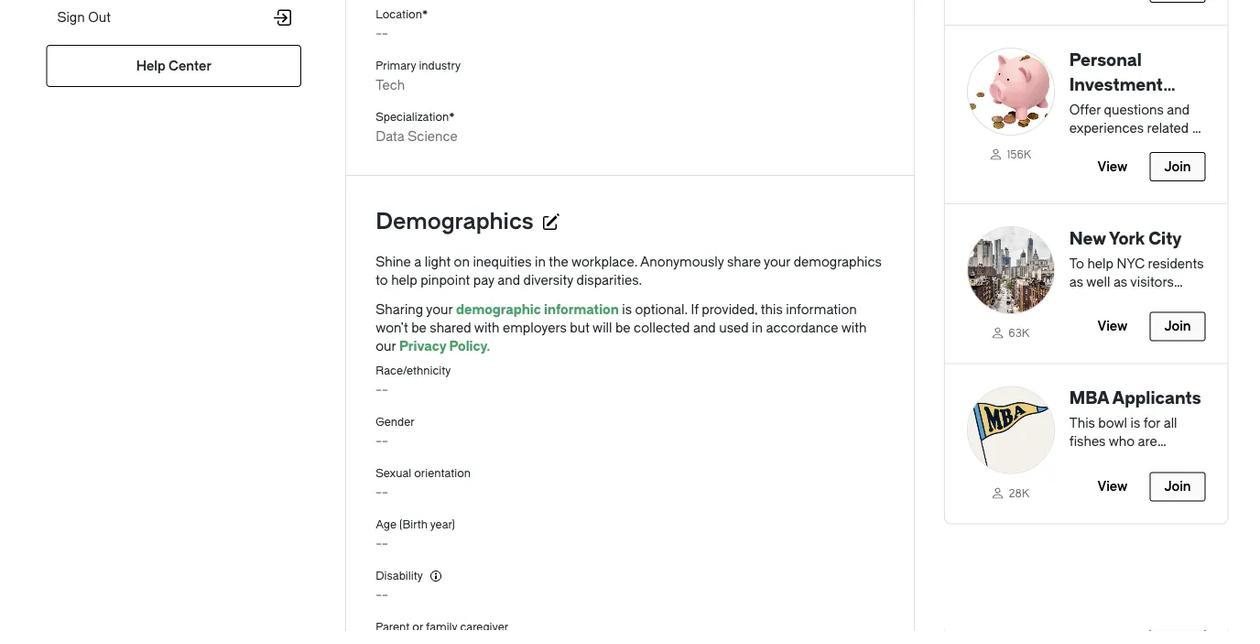 Task type: vqa. For each thing, say whether or not it's contained in the screenshot.
Shine a light on inequities in the workplace. Anonymously share your demographics to help pinpoint pay and diversity disparities.
yes



Task type: locate. For each thing, give the bounding box(es) containing it.
your up shared
[[426, 302, 453, 317]]

2 image for bowl image from the top
[[967, 226, 1055, 314]]

2 vertical spatial image for bowl image
[[967, 386, 1055, 474]]

to inside mba applicants this bowl is for all fishes who are applying to mba programs
[[1124, 453, 1136, 468]]

and inside is optional. if provided, this information won't be shared with employers but will be collected and used in accordance with our
[[693, 320, 716, 335]]

1 -- element from the top
[[376, 25, 885, 43]]

mba
[[1070, 389, 1110, 408], [1140, 453, 1169, 468]]

in inside shine a light on inequities in the workplace. anonymously share your demographics to help pinpoint pay and diversity disparities.
[[535, 254, 546, 269]]

age (birth year) --
[[376, 519, 455, 552]]

shared
[[430, 320, 471, 335]]

156k
[[1007, 148, 1032, 161]]

1 horizontal spatial be
[[616, 320, 631, 335]]

28k
[[1009, 487, 1030, 500]]

1 information from the left
[[544, 302, 619, 317]]

diversity
[[524, 273, 574, 288]]

light
[[425, 254, 451, 269]]

tech element
[[376, 76, 885, 94]]

collected
[[634, 320, 690, 335]]

sexual orientation --
[[376, 467, 471, 500]]

privacy policy. link
[[399, 339, 490, 354]]

1 vertical spatial mba
[[1140, 453, 1169, 468]]

156k link
[[967, 145, 1055, 163]]

0 horizontal spatial mba
[[1070, 389, 1110, 408]]

demographics
[[794, 254, 882, 269]]

and up related
[[1167, 102, 1190, 117]]

be up privacy
[[412, 320, 427, 335]]

and down if
[[693, 320, 716, 335]]

0 vertical spatial is
[[622, 302, 632, 317]]

is optional. if provided, this information won't be shared with employers but will be collected and used in accordance with our
[[376, 302, 867, 354]]

-- element for location* --
[[376, 25, 885, 43]]

the
[[549, 254, 569, 269]]

sharing
[[376, 302, 423, 317]]

experiences
[[1070, 120, 1144, 135]]

1 horizontal spatial your
[[764, 254, 791, 269]]

industry
[[419, 60, 461, 72]]

is down disparities.
[[622, 302, 632, 317]]

disparities.
[[577, 273, 642, 288]]

gender element
[[376, 414, 415, 431]]

help center link
[[46, 45, 302, 87]]

1 with from the left
[[474, 320, 500, 335]]

gender
[[376, 416, 415, 429]]

image for bowl image for personal
[[967, 47, 1055, 135]]

image for bowl image up 28k link
[[967, 386, 1055, 474]]

2 information from the left
[[786, 302, 857, 317]]

2 horizontal spatial to
[[1193, 120, 1205, 135]]

6 -- element from the top
[[376, 586, 885, 605]]

sexual
[[376, 467, 411, 480]]

0 horizontal spatial is
[[622, 302, 632, 317]]

image for bowl image up the '63k' link
[[967, 226, 1055, 314]]

1 vertical spatial to
[[376, 273, 388, 288]]

-- element for race/ethnicity --
[[376, 381, 885, 399]]

3 image for bowl image from the top
[[967, 386, 1055, 474]]

0 horizontal spatial your
[[426, 302, 453, 317]]

location* element
[[376, 6, 428, 23]]

image for bowl image up 156k "link" on the top right of the page
[[967, 47, 1055, 135]]

be
[[412, 320, 427, 335], [616, 320, 631, 335]]

privacy policy.
[[399, 339, 490, 354]]

sharing your demographic information
[[376, 302, 619, 317]]

bowl
[[1099, 416, 1128, 431]]

2 with from the left
[[842, 320, 867, 335]]

with right accordance
[[842, 320, 867, 335]]

image for bowl image
[[967, 47, 1055, 135], [967, 226, 1055, 314], [967, 386, 1055, 474]]

2 be from the left
[[616, 320, 631, 335]]

0 vertical spatial your
[[764, 254, 791, 269]]

in left the
[[535, 254, 546, 269]]

1 horizontal spatial to
[[1124, 453, 1136, 468]]

demographic information link
[[456, 302, 619, 317]]

5 -- element from the top
[[376, 535, 885, 553]]

optional.
[[635, 302, 688, 317]]

personal
[[1070, 50, 1142, 69]]

2 -- element from the top
[[376, 381, 885, 399]]

for
[[1144, 416, 1161, 431]]

policy.
[[449, 339, 490, 354]]

offer questions and experiences related to personal finance and investments
[[1070, 102, 1205, 172]]

personal investment chatter
[[1070, 50, 1164, 119]]

your
[[764, 254, 791, 269], [426, 302, 453, 317]]

in down this
[[752, 320, 763, 335]]

in
[[535, 254, 546, 269], [752, 320, 763, 335]]

1 horizontal spatial with
[[842, 320, 867, 335]]

and
[[1167, 102, 1190, 117], [1174, 139, 1197, 154], [498, 273, 520, 288], [693, 320, 716, 335]]

0 horizontal spatial be
[[412, 320, 427, 335]]

information up the but
[[544, 302, 619, 317]]

mba up this
[[1070, 389, 1110, 408]]

1 vertical spatial is
[[1131, 416, 1141, 431]]

0 vertical spatial image for bowl image
[[967, 47, 1055, 135]]

year)
[[430, 519, 455, 531]]

primary
[[376, 60, 416, 72]]

-- element for sexual orientation --
[[376, 484, 885, 502]]

0 horizontal spatial to
[[376, 273, 388, 288]]

1 horizontal spatial information
[[786, 302, 857, 317]]

1 image for bowl image from the top
[[967, 47, 1055, 135]]

specialization* element
[[376, 109, 455, 126]]

age (birth year) element
[[376, 517, 455, 533]]

shine
[[376, 254, 411, 269]]

1 vertical spatial image for bowl image
[[967, 226, 1055, 314]]

who
[[1109, 434, 1135, 449]]

are
[[1138, 434, 1158, 449]]

investments
[[1070, 157, 1145, 172]]

applying
[[1070, 453, 1121, 468]]

offer
[[1070, 102, 1101, 117]]

pay
[[473, 273, 494, 288]]

and inside shine a light on inequities in the workplace. anonymously share your demographics to help pinpoint pay and diversity disparities.
[[498, 273, 520, 288]]

information up accordance
[[786, 302, 857, 317]]

race/ethnicity
[[376, 365, 451, 377]]

with
[[474, 320, 500, 335], [842, 320, 867, 335]]

fishes
[[1070, 434, 1106, 449]]

finance
[[1126, 139, 1171, 154]]

-- element
[[376, 25, 885, 43], [376, 381, 885, 399], [376, 432, 885, 451], [376, 484, 885, 502], [376, 535, 885, 553], [376, 586, 885, 605]]

will
[[593, 320, 612, 335]]

shine a light on inequities in the workplace. anonymously share your demographics to help pinpoint pay and diversity disparities.
[[376, 254, 882, 288]]

this
[[761, 302, 783, 317]]

0 vertical spatial in
[[535, 254, 546, 269]]

share
[[727, 254, 761, 269]]

your right share
[[764, 254, 791, 269]]

2 vertical spatial to
[[1124, 453, 1136, 468]]

is
[[622, 302, 632, 317], [1131, 416, 1141, 431]]

1 horizontal spatial in
[[752, 320, 763, 335]]

63k
[[1009, 327, 1030, 339]]

to
[[1193, 120, 1205, 135], [376, 273, 388, 288], [1124, 453, 1136, 468]]

location*
[[376, 8, 428, 21]]

28k link
[[967, 484, 1055, 501]]

on
[[454, 254, 470, 269]]

to right related
[[1193, 120, 1205, 135]]

3 -- element from the top
[[376, 432, 885, 451]]

information
[[544, 302, 619, 317], [786, 302, 857, 317]]

0 horizontal spatial in
[[535, 254, 546, 269]]

is left for
[[1131, 416, 1141, 431]]

help
[[391, 273, 417, 288]]

1 horizontal spatial is
[[1131, 416, 1141, 431]]

if
[[691, 302, 699, 317]]

demographic
[[456, 302, 541, 317]]

4 -- element from the top
[[376, 484, 885, 502]]

mba down are
[[1140, 453, 1169, 468]]

help center
[[136, 58, 212, 73]]

0 horizontal spatial with
[[474, 320, 500, 335]]

0 vertical spatial to
[[1193, 120, 1205, 135]]

and down inequities
[[498, 273, 520, 288]]

with down sharing your demographic information
[[474, 320, 500, 335]]

0 horizontal spatial information
[[544, 302, 619, 317]]

to down who
[[1124, 453, 1136, 468]]

is inside mba applicants this bowl is for all fishes who are applying to mba programs
[[1131, 416, 1141, 431]]

1 vertical spatial in
[[752, 320, 763, 335]]

to down shine
[[376, 273, 388, 288]]

be right will
[[616, 320, 631, 335]]



Task type: describe. For each thing, give the bounding box(es) containing it.
a
[[414, 254, 422, 269]]

our
[[376, 339, 396, 354]]

new york city
[[1070, 229, 1182, 248]]

parent or family caregiver element
[[376, 619, 509, 631]]

won't
[[376, 320, 408, 335]]

pinpoint
[[421, 273, 470, 288]]

and down related
[[1174, 139, 1197, 154]]

sign out
[[57, 10, 111, 25]]

1 horizontal spatial mba
[[1140, 453, 1169, 468]]

this
[[1070, 416, 1096, 431]]

location* --
[[376, 8, 428, 41]]

image for bowl image for new
[[967, 226, 1055, 314]]

-- element for gender --
[[376, 432, 885, 451]]

-- element for age (birth year) --
[[376, 535, 885, 553]]

used
[[719, 320, 749, 335]]

race/ethnicity element
[[376, 363, 451, 379]]

to inside offer questions and experiences related to personal finance and investments
[[1193, 120, 1205, 135]]

privacy
[[399, 339, 446, 354]]

63k link
[[967, 324, 1055, 341]]

(birth
[[400, 519, 428, 531]]

sign
[[57, 10, 85, 25]]

is inside is optional. if provided, this information won't be shared with employers but will be collected and used in accordance with our
[[622, 302, 632, 317]]

out
[[88, 10, 111, 25]]

primary industry tech
[[376, 60, 461, 93]]

specialization*
[[376, 111, 455, 124]]

provided,
[[702, 302, 758, 317]]

science
[[408, 129, 458, 144]]

1 be from the left
[[412, 320, 427, 335]]

sexual orientation element
[[376, 465, 471, 482]]

related
[[1147, 120, 1189, 135]]

personal
[[1070, 139, 1123, 154]]

demographics
[[376, 209, 534, 235]]

mba applicants this bowl is for all fishes who are applying to mba programs
[[1070, 389, 1202, 486]]

city
[[1149, 229, 1182, 248]]

information inside is optional. if provided, this information won't be shared with employers but will be collected and used in accordance with our
[[786, 302, 857, 317]]

sign out link
[[46, 0, 302, 30]]

data
[[376, 129, 405, 144]]

employers
[[503, 320, 567, 335]]

1 vertical spatial your
[[426, 302, 453, 317]]

orientation
[[414, 467, 471, 480]]

specialization* data science
[[376, 111, 458, 144]]

anonymously
[[640, 254, 724, 269]]

programs
[[1070, 471, 1129, 486]]

accordance
[[766, 320, 839, 335]]

0 vertical spatial mba
[[1070, 389, 1110, 408]]

gender --
[[376, 416, 415, 449]]

to inside shine a light on inequities in the workplace. anonymously share your demographics to help pinpoint pay and diversity disparities.
[[376, 273, 388, 288]]

york
[[1109, 229, 1145, 248]]

your inside shine a light on inequities in the workplace. anonymously share your demographics to help pinpoint pay and diversity disparities.
[[764, 254, 791, 269]]

in inside is optional. if provided, this information won't be shared with employers but will be collected and used in accordance with our
[[752, 320, 763, 335]]

disability element
[[376, 568, 423, 584]]

all
[[1164, 416, 1178, 431]]

applicants
[[1113, 389, 1202, 408]]

race/ethnicity --
[[376, 365, 451, 398]]

center
[[169, 58, 212, 73]]

tech
[[376, 77, 405, 93]]

chatter
[[1070, 100, 1133, 119]]

new
[[1070, 229, 1106, 248]]

workplace.
[[572, 254, 638, 269]]

inequities
[[473, 254, 532, 269]]

help
[[136, 58, 166, 73]]

but
[[570, 320, 590, 335]]

investment
[[1070, 75, 1164, 94]]

questions
[[1104, 102, 1164, 117]]

primary industry element
[[376, 58, 461, 74]]

age
[[376, 519, 397, 531]]

data science element
[[376, 127, 885, 146]]

disability
[[376, 570, 423, 583]]

--
[[376, 588, 388, 603]]



